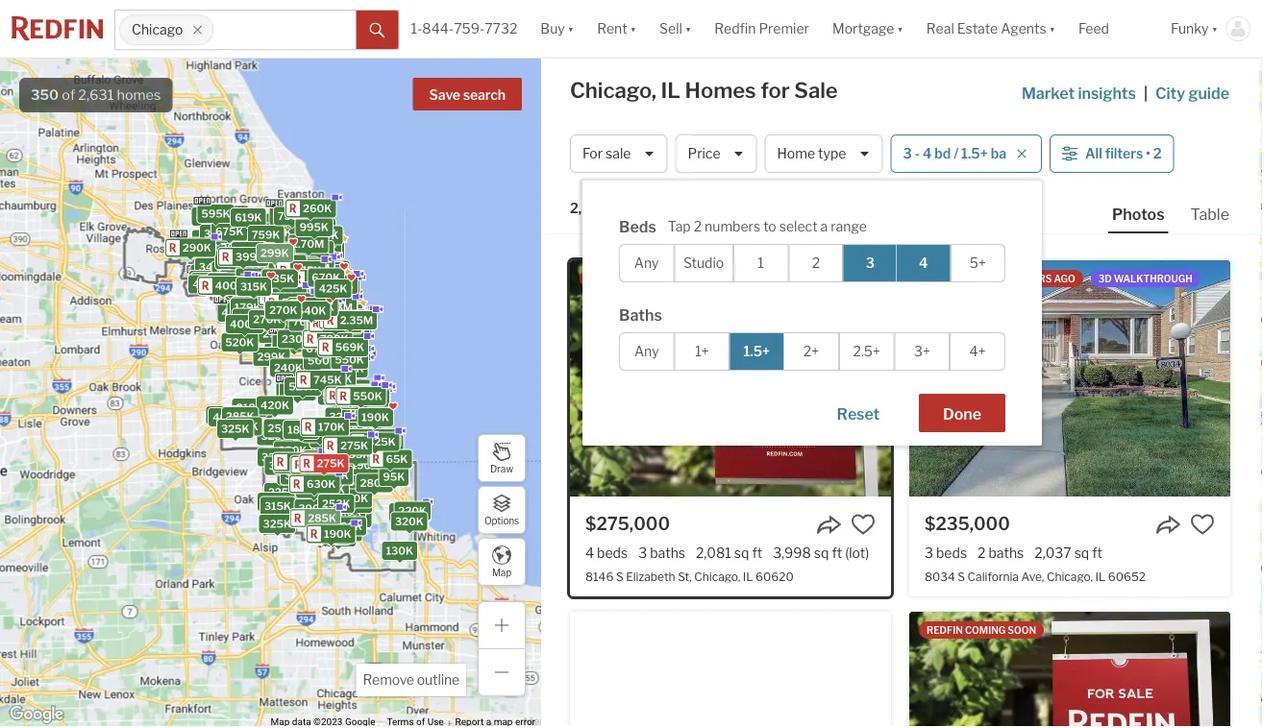 Task type: vqa. For each thing, say whether or not it's contained in the screenshot.
the right Tour
no



Task type: locate. For each thing, give the bounding box(es) containing it.
415k
[[209, 248, 236, 260]]

3,998
[[773, 545, 811, 561]]

select
[[779, 218, 818, 235]]

395k up 263k
[[338, 447, 367, 460]]

2 vertical spatial 189k
[[335, 520, 362, 533]]

260k up "81k"
[[311, 515, 340, 528]]

1 s from the left
[[616, 570, 623, 584]]

photo of 8146 s elizabeth st, chicago, il 60620 image
[[570, 261, 891, 497]]

2 beds from the left
[[936, 545, 967, 561]]

189k up 339k
[[323, 456, 350, 469]]

option group
[[619, 244, 1005, 283], [619, 333, 1005, 371]]

1 horizontal spatial chicago,
[[694, 570, 740, 584]]

redfin up baths
[[587, 273, 624, 285]]

1 vertical spatial 545k
[[280, 313, 309, 325]]

market insights | city guide
[[1022, 84, 1229, 102]]

0 horizontal spatial 390k
[[222, 281, 251, 293]]

0 vertical spatial 545k
[[264, 227, 293, 240]]

1 horizontal spatial baths
[[989, 545, 1024, 561]]

0 vertical spatial 2.00m
[[309, 289, 343, 301]]

745k
[[313, 374, 342, 386]]

3 ▾ from the left
[[685, 21, 692, 37]]

2 ▾ from the left
[[630, 21, 636, 37]]

330k
[[278, 445, 307, 457], [261, 451, 290, 464]]

1 horizontal spatial 599k
[[312, 318, 341, 330]]

0 vertical spatial option group
[[619, 244, 1005, 283]]

545k down 800k
[[280, 313, 309, 325]]

0 vertical spatial 200k
[[177, 243, 206, 255]]

1.01m
[[335, 322, 365, 335]]

0 vertical spatial 395k
[[224, 274, 252, 286]]

570k
[[279, 220, 308, 232], [312, 265, 341, 278], [314, 319, 342, 332], [327, 345, 356, 358]]

299k down 759k
[[261, 247, 289, 260]]

1 sq from the left
[[734, 545, 749, 561]]

130k down 329k at the left
[[386, 545, 413, 558]]

chicago, for $275,000
[[694, 570, 740, 584]]

534k
[[308, 244, 337, 257]]

235k
[[290, 456, 318, 469], [308, 459, 336, 471], [355, 470, 384, 483], [393, 507, 422, 519]]

0 horizontal spatial 950k
[[275, 273, 305, 285]]

375k down 540k
[[252, 279, 280, 291]]

4+ radio
[[950, 333, 1005, 371]]

260k up the 499k at the top left of the page
[[303, 202, 332, 215]]

6 ▾ from the left
[[1212, 21, 1218, 37]]

395k right 289k
[[224, 274, 252, 286]]

2 ft from the left
[[832, 545, 842, 561]]

Any checkbox
[[619, 244, 674, 283]]

chicago,
[[570, 77, 657, 103], [694, 570, 740, 584], [1047, 570, 1093, 584]]

chicago, down the 2,037 sq ft
[[1047, 570, 1093, 584]]

▾ for buy ▾
[[568, 21, 574, 37]]

1 vertical spatial 1.5+
[[743, 344, 770, 360]]

360k
[[211, 276, 241, 289], [240, 287, 269, 300], [269, 460, 298, 473]]

2 option group from the top
[[619, 333, 1005, 371]]

305k
[[261, 496, 291, 508], [274, 501, 303, 513]]

3 checkbox
[[843, 244, 898, 283]]

1 beds from the left
[[597, 545, 628, 561]]

coming up baths
[[626, 273, 666, 285]]

130k up 263k
[[336, 447, 364, 459]]

670k
[[312, 272, 340, 284]]

2 vertical spatial 130k
[[386, 545, 413, 558]]

240k up 415k
[[204, 226, 233, 238]]

170k up 217k
[[318, 421, 345, 433]]

0 horizontal spatial beds
[[597, 545, 628, 561]]

1 horizontal spatial 950k
[[312, 341, 341, 353]]

0 vertical spatial any
[[634, 255, 659, 272]]

3 sq from the left
[[1074, 545, 1089, 561]]

3 ft from the left
[[1092, 545, 1103, 561]]

175k
[[370, 433, 397, 445]]

420k up 535k
[[252, 251, 281, 264]]

130k up "81k"
[[313, 516, 340, 528]]

77.5k
[[337, 512, 368, 525]]

baths up california
[[989, 545, 1024, 561]]

0 horizontal spatial baths
[[650, 545, 685, 561]]

1 horizontal spatial favorite button image
[[1190, 512, 1215, 537]]

1 vertical spatial 340k
[[199, 261, 228, 273]]

2 horizontal spatial sq
[[1074, 545, 1089, 561]]

320k down 95k
[[395, 516, 424, 528]]

259k down 529k
[[268, 422, 296, 435]]

buy ▾
[[541, 21, 574, 37]]

130k
[[336, 447, 364, 459], [313, 516, 340, 528], [386, 545, 413, 558]]

1.65m
[[308, 292, 340, 305]]

270k up 295k
[[253, 313, 281, 326]]

180k
[[357, 465, 384, 477]]

2 s from the left
[[958, 570, 965, 584]]

1 baths from the left
[[650, 545, 685, 561]]

for
[[583, 146, 603, 162]]

0 vertical spatial 699k
[[334, 313, 363, 326]]

0 horizontal spatial 380k
[[210, 410, 239, 422]]

170k up 116k
[[334, 439, 361, 452]]

any inside radio
[[634, 344, 659, 360]]

1 horizontal spatial sq
[[814, 545, 829, 561]]

remove chicago image
[[192, 24, 203, 36]]

0 vertical spatial 284k
[[347, 440, 376, 453]]

675k up 409k
[[248, 291, 277, 303]]

240k up 44.9k
[[339, 492, 368, 505]]

22
[[1018, 273, 1030, 285]]

284k up 263k
[[347, 440, 376, 453]]

to
[[763, 218, 776, 235]]

4 checkbox
[[896, 244, 951, 283]]

0 vertical spatial 199k
[[236, 328, 263, 341]]

595k up 519k
[[216, 265, 245, 277]]

455k
[[193, 274, 222, 286]]

8034
[[925, 570, 955, 584]]

redfin coming soon down california
[[927, 625, 1036, 636]]

44.9k
[[330, 506, 361, 519]]

chicago, down rent ▾ dropdown button on the top of page
[[570, 77, 657, 103]]

options
[[484, 515, 519, 527]]

2 vertical spatial 375k
[[307, 492, 335, 505]]

units
[[314, 244, 341, 257], [309, 278, 335, 291], [332, 319, 358, 331], [296, 321, 323, 333], [311, 322, 337, 334], [311, 322, 337, 335], [285, 337, 312, 349], [318, 352, 345, 364]]

220k down 155k
[[299, 469, 327, 481]]

next button image
[[857, 369, 876, 389]]

il left 60652
[[1095, 570, 1106, 584]]

map region
[[0, 0, 651, 728]]

1 vertical spatial 849k
[[285, 329, 314, 342]]

1.05m
[[298, 262, 330, 275], [352, 401, 384, 413]]

1 horizontal spatial 185k
[[325, 532, 352, 544]]

2+ radio
[[784, 333, 839, 371]]

390k up '179k'
[[222, 281, 251, 293]]

675k up 450k
[[306, 343, 334, 355]]

924k
[[272, 293, 301, 306]]

545k
[[264, 227, 293, 240], [280, 313, 309, 325]]

116k
[[327, 455, 352, 468]]

4 up listed
[[919, 255, 928, 272]]

favorite button image for $275,000
[[851, 512, 876, 537]]

1 vertical spatial 284k
[[339, 498, 368, 511]]

1 ft from the left
[[752, 545, 762, 561]]

5 ▾ from the left
[[1049, 21, 1056, 37]]

dialog
[[582, 181, 1042, 446]]

ft up 60620
[[752, 545, 762, 561]]

0 horizontal spatial 250k
[[249, 327, 278, 339]]

545k up 389k
[[264, 227, 293, 240]]

600k
[[256, 255, 285, 268], [273, 258, 302, 271], [319, 272, 349, 284], [265, 295, 295, 308], [275, 297, 304, 309]]

710k
[[276, 290, 303, 303]]

insights
[[1078, 84, 1136, 102]]

74.9k
[[314, 433, 345, 445]]

299k
[[261, 247, 289, 260], [257, 351, 286, 363]]

map
[[492, 567, 512, 579]]

0 horizontal spatial 199k
[[236, 328, 263, 341]]

200k down the 69.2k
[[293, 508, 322, 520]]

sq for $235,000
[[1074, 545, 1089, 561]]

3 inside 3 - 4 bd / 1.5+ ba button
[[903, 146, 912, 162]]

s right 8034
[[958, 570, 965, 584]]

2 baths from the left
[[989, 545, 1024, 561]]

2 horizontal spatial ft
[[1092, 545, 1103, 561]]

1.5+ inside 1.5+ option
[[743, 344, 770, 360]]

baths for $235,000
[[989, 545, 1024, 561]]

il for $235,000
[[1095, 570, 1106, 584]]

0 horizontal spatial 1.05m
[[298, 262, 330, 275]]

1 horizontal spatial 520k
[[225, 336, 254, 349]]

0 vertical spatial redfin coming soon
[[587, 273, 697, 285]]

2 horizontal spatial il
[[1095, 570, 1106, 584]]

189k up 253k
[[329, 481, 356, 494]]

520k down 415k
[[195, 268, 224, 280]]

100k
[[341, 498, 368, 511]]

▾ right mortgage
[[897, 21, 903, 37]]

il for $275,000
[[743, 570, 753, 584]]

950k up 710k
[[275, 273, 305, 285]]

Any radio
[[619, 333, 674, 371]]

4 inside 'checkbox'
[[919, 255, 928, 272]]

315k
[[240, 281, 267, 293], [327, 443, 354, 456], [264, 500, 291, 513]]

2 vertical spatial 200k
[[293, 508, 322, 520]]

0 vertical spatial 130k
[[336, 447, 364, 459]]

0 horizontal spatial ft
[[752, 545, 762, 561]]

399k
[[220, 242, 249, 254], [235, 251, 264, 263], [331, 310, 360, 322]]

2 units
[[305, 244, 341, 257], [300, 278, 335, 291], [287, 321, 323, 333], [302, 322, 337, 335], [276, 337, 312, 349], [309, 352, 345, 364]]

250k down 409k
[[249, 327, 278, 339]]

340k up 455k
[[199, 261, 228, 273]]

190k down 279k
[[362, 411, 389, 424]]

0 vertical spatial 1.5+
[[961, 146, 988, 162]]

studio
[[683, 255, 724, 272]]

0 vertical spatial 520k
[[195, 268, 224, 280]]

funky
[[1171, 21, 1209, 37]]

price
[[688, 146, 721, 162]]

2+
[[803, 344, 819, 360]]

redfin coming soon up baths
[[587, 273, 697, 285]]

elizabeth
[[626, 570, 675, 584]]

350k
[[291, 247, 320, 259], [225, 253, 254, 266], [214, 272, 243, 285], [311, 355, 340, 368]]

299k down 79.9k
[[257, 351, 286, 363]]

0 vertical spatial 599k
[[261, 278, 290, 291]]

soon down ave,
[[1008, 625, 1036, 636]]

49k
[[302, 439, 324, 452]]

1 vertical spatial 1.05m
[[352, 401, 384, 413]]

759-
[[454, 21, 485, 37]]

real estate agents ▾
[[927, 21, 1056, 37]]

1 vertical spatial 170k
[[334, 439, 361, 452]]

569k
[[335, 341, 364, 354]]

any inside option
[[634, 255, 659, 272]]

570k up 1.06m
[[279, 220, 308, 232]]

395k up 295k
[[237, 312, 266, 324]]

None search field
[[214, 11, 356, 49]]

favorite button image for $235,000
[[1190, 512, 1215, 537]]

1 vertical spatial 420k
[[261, 400, 289, 412]]

sq right 2,037 on the right
[[1074, 545, 1089, 561]]

420k
[[252, 251, 281, 264], [261, 400, 289, 412]]

california
[[968, 570, 1019, 584]]

3 left "-"
[[903, 146, 912, 162]]

baths
[[650, 545, 685, 561], [989, 545, 1024, 561]]

2.5+ radio
[[839, 333, 894, 371]]

475k down 140k
[[300, 483, 328, 495]]

favorite button image
[[851, 512, 876, 537], [1190, 512, 1215, 537]]

0 horizontal spatial favorite button image
[[851, 512, 876, 537]]

table button
[[1187, 204, 1233, 232]]

1.30m
[[303, 305, 335, 318]]

899k
[[324, 299, 353, 312]]

3 down "range"
[[866, 255, 875, 272]]

695k
[[327, 304, 357, 317]]

190k up 280k
[[351, 459, 379, 472]]

save
[[429, 87, 460, 103]]

3+ radio
[[894, 333, 950, 371]]

for
[[761, 77, 790, 103]]

0 vertical spatial 375k
[[252, 279, 280, 291]]

0 horizontal spatial 340k
[[199, 261, 228, 273]]

595k down 569k
[[335, 362, 364, 375]]

done button
[[919, 394, 1005, 433]]

beds for $235,000
[[936, 545, 967, 561]]

150k left 745k
[[280, 384, 308, 397]]

1 vertical spatial option group
[[619, 333, 1005, 371]]

ft left (lot)
[[832, 545, 842, 561]]

725k up 710k
[[269, 274, 296, 287]]

0 horizontal spatial 475k
[[215, 238, 244, 250]]

4 ▾ from the left
[[897, 21, 903, 37]]

150k
[[280, 384, 308, 397], [332, 421, 359, 433]]

580k
[[282, 296, 311, 309], [231, 306, 260, 318], [322, 390, 351, 402]]

/
[[954, 146, 959, 162]]

395k
[[224, 274, 252, 286], [237, 312, 266, 324], [338, 447, 367, 460]]

1 vertical spatial 225k
[[268, 487, 296, 499]]

4 for 4 beds
[[585, 545, 594, 561]]

585k
[[290, 272, 319, 284], [267, 275, 296, 288], [323, 297, 353, 310]]

60620
[[756, 570, 794, 584]]

1 horizontal spatial 150k
[[332, 421, 359, 433]]

1 horizontal spatial 580k
[[282, 296, 311, 309]]

439k
[[192, 278, 221, 291]]

2 vertical spatial 480k
[[336, 395, 365, 408]]

sq right 2,081
[[734, 545, 749, 561]]

3 baths
[[638, 545, 685, 561]]

0 vertical spatial 625k
[[291, 277, 320, 289]]

2 any from the top
[[634, 344, 659, 360]]

290k down 345k
[[182, 242, 211, 254]]

1.5+ right /
[[961, 146, 988, 162]]

4 right "-"
[[923, 146, 932, 162]]

1 horizontal spatial 390k
[[298, 503, 328, 515]]

259k
[[268, 422, 296, 435], [341, 433, 370, 445]]

2,631
[[78, 87, 114, 103], [570, 200, 606, 217]]

950k up 639k
[[312, 341, 341, 353]]

240k down 95k
[[398, 506, 427, 518]]

0 vertical spatial 190k
[[362, 411, 389, 424]]

270k down 710k
[[269, 304, 298, 317]]

s for $235,000
[[958, 570, 965, 584]]

2 horizontal spatial 475k
[[300, 483, 328, 495]]

420k down 529k
[[261, 400, 289, 412]]

2 vertical spatial 4
[[585, 545, 594, 561]]

tap
[[668, 218, 691, 235]]

0 vertical spatial 340k
[[244, 247, 273, 260]]

homes
[[117, 87, 161, 103]]

2.5+
[[853, 344, 880, 360]]

baths for $275,000
[[650, 545, 685, 561]]

3 up elizabeth
[[638, 545, 647, 561]]

220k down 95k
[[398, 505, 427, 518]]

home
[[777, 146, 815, 162]]

339k
[[320, 469, 349, 482]]

2 sq from the left
[[814, 545, 829, 561]]

1 horizontal spatial 2,631
[[570, 200, 606, 217]]

real
[[927, 21, 954, 37]]

baths up elizabeth
[[650, 545, 685, 561]]

4 for 4 'checkbox'
[[919, 255, 928, 272]]

1 vertical spatial 185k
[[325, 532, 352, 544]]

0 vertical spatial 950k
[[275, 273, 305, 285]]

1 checkbox
[[733, 244, 789, 283]]

475k up 389k
[[264, 226, 292, 239]]

599k down 680k
[[312, 318, 341, 330]]

1 vertical spatial 260k
[[378, 457, 406, 470]]

759k
[[252, 229, 280, 241]]

1 ▾ from the left
[[568, 21, 574, 37]]

chicago, for $235,000
[[1047, 570, 1093, 584]]

500k up 295k
[[245, 311, 274, 324]]

270k
[[274, 210, 302, 222], [269, 304, 298, 317], [253, 313, 281, 326], [338, 484, 367, 497]]

250k down 95k
[[394, 507, 423, 520]]

730k
[[312, 288, 341, 300]]

▾ right rent
[[630, 21, 636, 37]]

240k up 630k
[[299, 460, 328, 472]]

il left 'homes'
[[661, 77, 681, 103]]

185k up 49k
[[288, 424, 315, 437]]

sq for $275,000
[[734, 545, 749, 561]]

1 favorite button image from the left
[[851, 512, 876, 537]]

0 horizontal spatial 1.5+
[[743, 344, 770, 360]]

0 vertical spatial 260k
[[303, 202, 332, 215]]

guide
[[1189, 84, 1229, 102]]

sq right 3,998
[[814, 545, 829, 561]]

189k
[[323, 456, 350, 469], [329, 481, 356, 494], [335, 520, 362, 533]]

1.5+ radio
[[729, 333, 784, 371]]

0 horizontal spatial 185k
[[288, 424, 315, 437]]

320k down 258k
[[269, 506, 297, 519]]

bd
[[935, 146, 951, 162]]

2 favorite button image from the left
[[1190, 512, 1215, 537]]

s for $275,000
[[616, 570, 623, 584]]

1 horizontal spatial soon
[[1008, 625, 1036, 636]]

570k down 1.01m
[[327, 345, 356, 358]]

any down beds
[[634, 255, 659, 272]]

560k
[[289, 276, 319, 289]]

599k down 279k
[[354, 410, 383, 423]]

0 horizontal spatial 599k
[[261, 278, 290, 291]]

1 any from the top
[[634, 255, 659, 272]]

949k
[[330, 308, 359, 321]]

s right 8146 at the bottom left of page
[[616, 570, 623, 584]]

ago
[[1054, 273, 1075, 285]]

mortgage ▾ button
[[821, 0, 915, 58]]

2,631 down for
[[570, 200, 606, 217]]

0 vertical spatial 299k
[[261, 247, 289, 260]]

599k
[[261, 278, 290, 291], [312, 318, 341, 330], [354, 410, 383, 423]]

1 horizontal spatial 1.5+
[[961, 146, 988, 162]]



Task type: describe. For each thing, give the bounding box(es) containing it.
1 vertical spatial 375k
[[230, 421, 258, 433]]

favorite button checkbox
[[851, 512, 876, 537]]

2 checkbox
[[789, 244, 844, 283]]

1 vertical spatial 150k
[[332, 421, 359, 433]]

2 vertical spatial 650k
[[297, 307, 327, 320]]

1+ radio
[[674, 333, 730, 371]]

300k down 155k
[[285, 470, 314, 482]]

1 horizontal spatial coming
[[965, 625, 1006, 636]]

1 vertical spatial redfin coming soon
[[927, 625, 1036, 636]]

buy ▾ button
[[529, 0, 586, 58]]

359k
[[333, 485, 362, 498]]

1.06m
[[282, 242, 315, 255]]

3d walkthrough
[[1099, 273, 1193, 285]]

3+
[[914, 344, 930, 360]]

0 vertical spatial 189k
[[323, 456, 350, 469]]

▾ for rent ▾
[[630, 21, 636, 37]]

81k
[[315, 529, 336, 542]]

450k
[[314, 370, 343, 382]]

0 vertical spatial 250k
[[249, 327, 278, 339]]

1.00m
[[294, 299, 326, 311]]

680k
[[306, 305, 335, 317]]

540k
[[241, 265, 270, 278]]

1 vertical spatial 190k
[[351, 459, 379, 472]]

217k
[[318, 435, 344, 447]]

0 vertical spatial 1.25m
[[292, 267, 323, 280]]

1 vertical spatial 380k
[[210, 410, 239, 422]]

0 horizontal spatial il
[[661, 77, 681, 103]]

1 vertical spatial 725k
[[313, 321, 341, 333]]

1 vertical spatial 2.00m
[[334, 323, 368, 335]]

1 horizontal spatial 640k
[[297, 305, 326, 317]]

780k
[[346, 383, 375, 396]]

1 vertical spatial 599k
[[312, 318, 341, 330]]

0 vertical spatial 725k
[[269, 274, 296, 287]]

0 vertical spatial 1.10m
[[300, 263, 330, 276]]

350 of 2,631 homes
[[31, 87, 161, 103]]

0 horizontal spatial 2,631
[[78, 87, 114, 103]]

300k down 770k
[[286, 330, 315, 343]]

0 horizontal spatial redfin
[[587, 273, 624, 285]]

750k down 819k
[[240, 271, 269, 284]]

2 horizontal spatial 580k
[[322, 390, 351, 402]]

favorite button checkbox
[[1190, 512, 1215, 537]]

45k
[[336, 526, 358, 539]]

buy
[[541, 21, 565, 37]]

remove outline
[[363, 672, 459, 689]]

0 vertical spatial 640k
[[219, 254, 249, 266]]

0 vertical spatial 995k
[[300, 221, 329, 233]]

1 vertical spatial 310k
[[236, 402, 263, 414]]

330k up 258k
[[278, 445, 307, 457]]

500k up 450k
[[308, 355, 337, 367]]

listed
[[927, 273, 962, 285]]

1 horizontal spatial 1.05m
[[352, 401, 384, 413]]

1 vertical spatial 699k
[[350, 392, 379, 405]]

844-
[[422, 21, 454, 37]]

0 horizontal spatial redfin coming soon
[[587, 273, 697, 285]]

0 vertical spatial 310k
[[230, 285, 257, 297]]

0 vertical spatial 650k
[[301, 244, 330, 256]]

500k up 685k
[[316, 264, 346, 276]]

529k
[[289, 381, 317, 393]]

sell ▾
[[660, 21, 692, 37]]

485k
[[329, 302, 358, 315]]

300k up "265k"
[[340, 462, 369, 475]]

2 vertical spatial 395k
[[338, 447, 367, 460]]

▾ for funky ▾
[[1212, 21, 1218, 37]]

800k
[[291, 299, 321, 312]]

1 vertical spatial 1.25m
[[318, 304, 349, 316]]

dialog containing beds
[[582, 181, 1042, 446]]

$275,000
[[585, 513, 670, 534]]

1 vertical spatial 315k
[[327, 443, 354, 456]]

previous button image
[[585, 369, 605, 389]]

2,081
[[696, 545, 731, 561]]

570k up the 799k
[[314, 319, 342, 332]]

519k
[[217, 280, 244, 293]]

0 vertical spatial 420k
[[252, 251, 281, 264]]

5+ checkbox
[[950, 244, 1005, 283]]

3 down 680k
[[322, 319, 329, 331]]

2,081 sq ft
[[696, 545, 762, 561]]

remove outline button
[[356, 664, 466, 697]]

750k down 890k at the top left of the page
[[289, 294, 318, 307]]

1 horizontal spatial 259k
[[341, 433, 370, 445]]

60652
[[1108, 570, 1146, 584]]

for sale button
[[570, 135, 668, 173]]

0 horizontal spatial 259k
[[268, 422, 296, 435]]

ba
[[991, 146, 1006, 162]]

220k left 140k
[[281, 470, 309, 482]]

all filters • 2 button
[[1050, 135, 1174, 173]]

3 down 1.30m
[[302, 322, 309, 334]]

525k down 1.06m
[[265, 256, 294, 269]]

525k up 560k
[[286, 260, 315, 272]]

445k
[[267, 506, 296, 518]]

1 vertical spatial 625k
[[333, 313, 362, 326]]

1 vertical spatial 595k
[[216, 265, 245, 277]]

647k
[[304, 261, 333, 273]]

0 vertical spatial 290k
[[182, 242, 211, 254]]

photos
[[1112, 205, 1165, 223]]

1 vertical spatial 189k
[[329, 481, 356, 494]]

Studio checkbox
[[674, 244, 733, 283]]

▾ for mortgage ▾
[[897, 21, 903, 37]]

2 vertical spatial 225k
[[318, 530, 346, 542]]

photo of 1716 w wabansia ave, chicago, il 60622 image
[[909, 612, 1230, 728]]

1 horizontal spatial 340k
[[244, 247, 273, 260]]

0 vertical spatial 480k
[[196, 211, 225, 223]]

home type button
[[765, 135, 883, 173]]

0 vertical spatial 595k
[[201, 208, 230, 220]]

1 vertical spatial 995k
[[311, 298, 340, 310]]

1.38m
[[328, 305, 360, 317]]

1.5+ inside 3 - 4 bd / 1.5+ ba button
[[961, 146, 988, 162]]

rent ▾ button
[[597, 0, 636, 58]]

1-844-759-7732 link
[[411, 21, 518, 37]]

by
[[964, 273, 977, 285]]

2 vertical spatial 290k
[[316, 484, 345, 496]]

2 inside checkbox
[[812, 255, 820, 272]]

0 vertical spatial 390k
[[222, 281, 251, 293]]

funky ▾
[[1171, 21, 1218, 37]]

500k up 1.70m
[[302, 221, 332, 234]]

▾ for sell ▾
[[685, 21, 692, 37]]

2 horizontal spatial redfin
[[979, 273, 1016, 285]]

1 vertical spatial 650k
[[296, 271, 325, 283]]

258k
[[297, 464, 326, 477]]

1.75m
[[331, 315, 362, 327]]

rent ▾
[[597, 21, 636, 37]]

0 vertical spatial 849k
[[305, 301, 334, 313]]

549k
[[260, 254, 289, 266]]

240k up 140k
[[307, 454, 336, 466]]

253k
[[322, 498, 350, 511]]

846k
[[311, 283, 340, 295]]

675k up 230k
[[287, 317, 315, 330]]

save search
[[429, 87, 506, 103]]

2,037
[[1035, 545, 1071, 561]]

2 vertical spatial 315k
[[264, 500, 291, 513]]

numbers
[[705, 218, 760, 235]]

1 vertical spatial 480k
[[195, 276, 225, 289]]

330k left 49k
[[261, 451, 290, 464]]

ft for $275,000
[[752, 545, 762, 561]]

1 vertical spatial 395k
[[237, 312, 266, 324]]

2 vertical spatial 625k
[[342, 389, 371, 401]]

any for studio
[[634, 255, 659, 272]]

0 vertical spatial 170k
[[318, 421, 345, 433]]

1 vertical spatial 1.10m
[[293, 309, 323, 321]]

0 vertical spatial 380k
[[269, 313, 298, 325]]

0 vertical spatial 225k
[[303, 463, 331, 476]]

2 vertical spatial 595k
[[335, 362, 364, 375]]

2 vertical spatial 599k
[[354, 410, 383, 423]]

google image
[[5, 703, 68, 728]]

300k down 49k
[[278, 458, 307, 471]]

sell ▾ button
[[648, 0, 703, 58]]

3 inside 3 checkbox
[[866, 255, 875, 272]]

tap 2 numbers to select a range
[[668, 218, 867, 235]]

submit search image
[[370, 23, 385, 38]]

1 option group from the top
[[619, 244, 1005, 283]]

0 horizontal spatial 320k
[[269, 506, 297, 519]]

2 vertical spatial 849k
[[308, 342, 338, 355]]

8034 s california ave, chicago, il 60652
[[925, 570, 1146, 584]]

city guide link
[[1155, 82, 1233, 105]]

240k down 345k
[[178, 241, 207, 253]]

remove 3 - 4 bd / 1.5+ ba image
[[1016, 148, 1028, 160]]

buy ▾ button
[[541, 0, 574, 58]]

mortgage
[[832, 21, 894, 37]]

0 vertical spatial 150k
[[280, 384, 308, 397]]

3 up 8034
[[925, 545, 933, 561]]

1 horizontal spatial redfin
[[927, 625, 963, 636]]

1 vertical spatial 130k
[[313, 516, 340, 528]]

65k
[[386, 453, 408, 466]]

8146
[[585, 570, 614, 584]]

685k
[[320, 278, 349, 290]]

2 vertical spatial 260k
[[311, 515, 340, 528]]

0 vertical spatial soon
[[668, 273, 697, 285]]

750k up 1.85m
[[325, 279, 354, 291]]

230k
[[282, 333, 310, 346]]

279k
[[358, 394, 386, 407]]

405k
[[213, 411, 242, 424]]

0 vertical spatial coming
[[626, 273, 666, 285]]

4 beds
[[585, 545, 628, 561]]

1 vertical spatial 520k
[[225, 336, 254, 349]]

2,037 sq ft
[[1035, 545, 1103, 561]]

350
[[31, 87, 59, 103]]

270k up 759k
[[274, 210, 302, 222]]

ft for $235,000
[[1092, 545, 1103, 561]]

1
[[758, 255, 764, 272]]

240k up 529k
[[274, 362, 303, 375]]

market insights link
[[1022, 62, 1136, 105]]

750k up 759k
[[278, 210, 306, 222]]

614k
[[223, 233, 250, 246]]

0 vertical spatial 1.05m
[[298, 262, 330, 275]]

remove
[[363, 672, 414, 689]]

table
[[1191, 205, 1229, 223]]

any for 1+
[[634, 344, 659, 360]]

1 vertical spatial 200k
[[254, 309, 283, 321]]

799k
[[320, 333, 349, 346]]

0 horizontal spatial 580k
[[231, 306, 260, 318]]

675k up 415k
[[215, 225, 244, 238]]

1 horizontal spatial 320k
[[395, 516, 424, 528]]

3.30m
[[318, 285, 352, 298]]

270k up 100k
[[338, 484, 367, 497]]

1 vertical spatial 290k
[[332, 460, 361, 472]]

255k
[[343, 390, 371, 402]]

770k
[[287, 315, 316, 327]]

179k
[[234, 301, 261, 314]]

1 horizontal spatial 250k
[[394, 507, 423, 520]]

real estate agents ▾ button
[[915, 0, 1067, 58]]

729k
[[358, 392, 386, 404]]

0 horizontal spatial chicago,
[[570, 77, 657, 103]]

297k
[[341, 389, 369, 401]]

2 inside button
[[1153, 146, 1162, 162]]

4 inside button
[[923, 146, 932, 162]]

890k
[[295, 281, 325, 294]]

570k up 685k
[[312, 265, 341, 278]]

beds
[[619, 217, 656, 236]]

1+
[[695, 344, 709, 360]]

2.45m
[[337, 314, 370, 326]]

300k down 80k
[[361, 472, 391, 484]]

market
[[1022, 84, 1075, 102]]

228k
[[317, 483, 345, 496]]

beds for $275,000
[[597, 545, 628, 561]]

300k down 79.9k
[[240, 403, 269, 415]]

photo of 8034 s california ave, chicago, il 60652 image
[[909, 261, 1230, 497]]

2 vertical spatial 190k
[[324, 528, 352, 541]]



